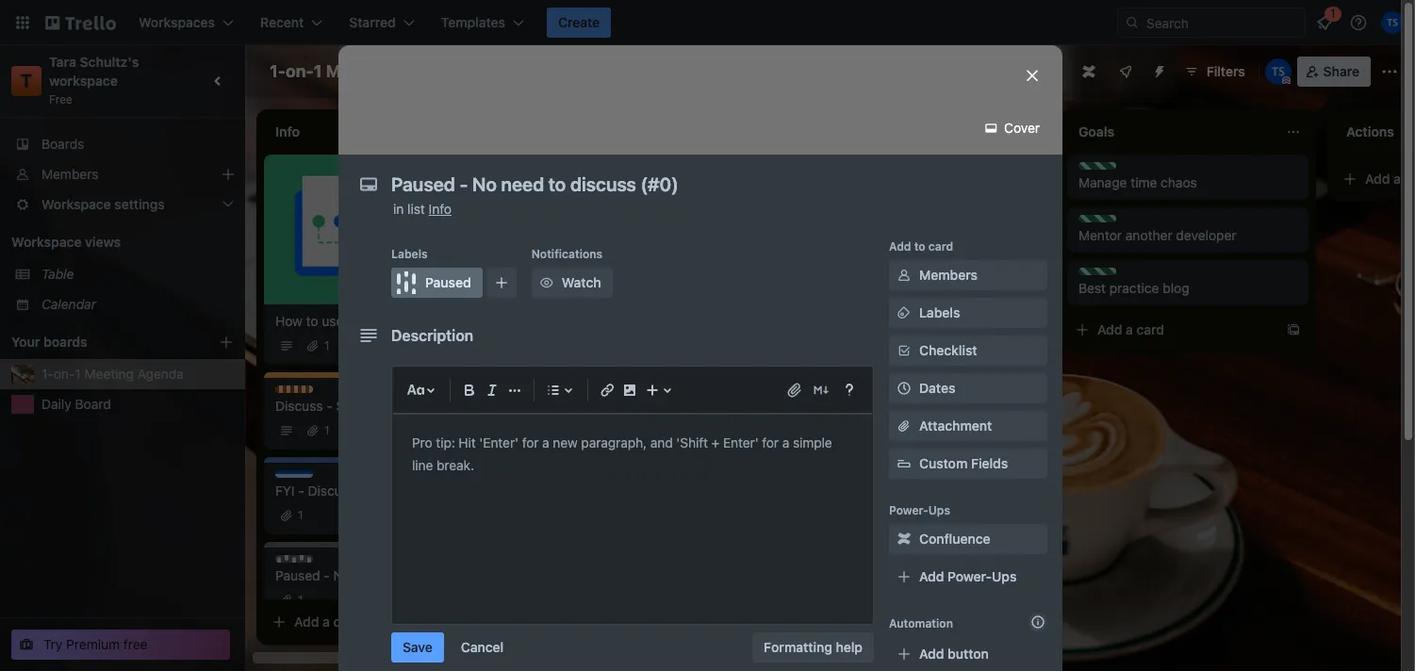 Task type: describe. For each thing, give the bounding box(es) containing it.
need
[[354, 568, 385, 584]]

workspace
[[11, 234, 82, 250]]

stuck
[[617, 174, 651, 190]]

paused left no
[[275, 568, 320, 584]]

filters
[[1207, 63, 1245, 79]]

x,
[[673, 174, 686, 190]]

feedback?
[[648, 265, 711, 281]]

i've
[[543, 246, 564, 262]]

try premium free
[[43, 636, 148, 652]]

a for add a card button underneath blog
[[1126, 322, 1133, 338]]

search image
[[1125, 15, 1140, 30]]

t
[[21, 70, 32, 91]]

on for stuck
[[654, 174, 669, 190]]

blocker
[[562, 162, 603, 176]]

blocker the team is stuck on x, how can we move forward?
[[543, 162, 761, 209]]

boards
[[43, 334, 87, 350]]

more formatting image
[[504, 379, 526, 402]]

give
[[907, 227, 933, 243]]

mentor another developer link
[[1079, 226, 1297, 245]]

board
[[75, 396, 111, 412]]

tara
[[49, 54, 76, 70]]

1 vertical spatial power-
[[948, 569, 992, 585]]

0 vertical spatial members link
[[0, 159, 245, 190]]

goal for best
[[1098, 268, 1122, 282]]

notifications
[[532, 247, 603, 261]]

1-on-1 meeting agenda inside text field
[[270, 61, 458, 81]]

discuss down use
[[294, 386, 337, 400]]

sm image for members
[[895, 266, 914, 285]]

create
[[558, 14, 600, 30]]

formatting help
[[764, 639, 863, 655]]

months.
[[568, 265, 618, 281]]

this
[[347, 313, 369, 329]]

color: green, title: "goal" element for manage
[[1079, 162, 1122, 176]]

developer
[[1176, 227, 1237, 243]]

1 vertical spatial labels
[[919, 305, 960, 321]]

can
[[718, 174, 740, 190]]

add a card button down blog
[[1067, 315, 1279, 345]]

0 horizontal spatial agenda
[[137, 366, 184, 382]]

0 horizontal spatial meeting
[[84, 366, 134, 382]]

tara schultz's workspace free
[[49, 54, 142, 107]]

can
[[811, 227, 835, 243]]

agenda inside text field
[[396, 61, 458, 81]]

meeting inside text field
[[326, 61, 392, 81]]

on- inside 1-on-1 meeting agenda link
[[54, 366, 75, 382]]

labels link
[[889, 298, 1048, 328]]

description
[[391, 327, 474, 344]]

discuss
[[404, 568, 450, 584]]

view markdown image
[[812, 381, 831, 400]]

try
[[43, 636, 63, 652]]

best practice blog link
[[1079, 279, 1297, 298]]

your boards
[[11, 334, 87, 350]]

open information menu image
[[1349, 13, 1368, 32]]

the for next
[[695, 246, 714, 262]]

to for use
[[306, 313, 318, 329]]

calendar link
[[41, 295, 234, 314]]

checklist link
[[889, 336, 1048, 366]]

link image
[[596, 379, 619, 402]]

dates
[[919, 380, 956, 396]]

discuss i've drafted my goals for the next few months. any feedback?
[[543, 234, 744, 281]]

report?
[[834, 246, 878, 262]]

goal mentor another developer
[[1079, 215, 1237, 243]]

checklist
[[919, 342, 977, 358]]

paused for paused
[[425, 274, 471, 290]]

save
[[403, 639, 433, 655]]

feedback
[[936, 227, 993, 243]]

dates button
[[889, 373, 1048, 404]]

use
[[322, 313, 344, 329]]

discuss - suggested topic (#3) link
[[275, 397, 487, 416]]

discuss discuss - suggested topic (#3)
[[275, 386, 466, 414]]

move
[[543, 193, 576, 209]]

no
[[333, 568, 351, 584]]

how to use this board
[[275, 313, 408, 329]]

sm image for confluence
[[895, 530, 914, 549]]

sm image for watch
[[537, 273, 556, 292]]

custom fields button
[[889, 454, 1048, 473]]

a for add a card button under the need
[[323, 614, 330, 630]]

interested
[[370, 483, 432, 499]]

add power-ups
[[919, 569, 1017, 585]]

add to card
[[889, 239, 953, 254]]

info
[[429, 201, 452, 217]]

(#0)
[[454, 568, 480, 584]]

your
[[11, 334, 40, 350]]

workspace views
[[11, 234, 121, 250]]

on- inside 1-on-1 meeting agenda text field
[[286, 61, 314, 81]]

button
[[948, 646, 989, 662]]

can you please give feedback on the report?
[[811, 227, 1011, 262]]

editor toolbar toolbar
[[401, 375, 865, 405]]

color: orange, title: "discuss" element for discuss - suggested topic (#3)
[[275, 386, 337, 400]]

attachment
[[919, 418, 992, 434]]

next
[[718, 246, 744, 262]]

suggested
[[336, 398, 402, 414]]

goal for manage
[[1098, 162, 1122, 176]]

discuss inside discuss i've drafted my goals for the next few months. any feedback?
[[562, 234, 605, 248]]

add a card for add a card button over main content area, start typing to enter text. text field
[[562, 378, 629, 394]]

- for paused
[[324, 568, 330, 584]]

color: green, title: "goal" element for best
[[1079, 268, 1122, 282]]

(#6)
[[435, 483, 461, 499]]

1 vertical spatial 1-
[[41, 366, 54, 382]]

1-on-1 meeting agenda link
[[41, 365, 234, 384]]

cover link
[[976, 113, 1051, 143]]

discuss inside 'fyi fyi - discuss if interested (#6)'
[[308, 483, 355, 499]]

share button
[[1297, 57, 1371, 87]]

discuss left 'suggested'
[[275, 398, 323, 414]]

we
[[743, 174, 761, 190]]

formatting help link
[[753, 633, 874, 663]]

blog
[[1163, 280, 1190, 296]]

forward?
[[580, 193, 633, 209]]

chaos
[[1161, 174, 1197, 190]]

color: blue, title: "fyi" element
[[275, 471, 313, 485]]

attach and insert link image
[[785, 381, 804, 400]]

add a card button down can you please give feedback on the report?
[[800, 281, 1011, 311]]

few
[[543, 265, 565, 281]]

color: orange, title: "discuss" element for i've drafted my goals for the next few months. any feedback?
[[543, 234, 605, 248]]

in list info
[[393, 201, 452, 217]]

tara schultz (taraschultz7) image
[[1381, 11, 1404, 34]]

add power-ups link
[[889, 562, 1048, 592]]

the
[[543, 174, 566, 190]]



Task type: vqa. For each thing, say whether or not it's contained in the screenshot.
the top Meeting
yes



Task type: locate. For each thing, give the bounding box(es) containing it.
fyi fyi - discuss if interested (#6)
[[275, 471, 461, 499]]

color: orange, title: "discuss" element down how
[[275, 386, 337, 400]]

add a card up main content area, start typing to enter text. text field
[[562, 378, 629, 394]]

any
[[621, 265, 645, 281]]

add board image
[[219, 335, 234, 350]]

image image
[[619, 379, 641, 402]]

add button button
[[889, 639, 1048, 669]]

0 vertical spatial color: green, title: "goal" element
[[1079, 162, 1122, 176]]

1 vertical spatial color: black, title: "paused" element
[[275, 555, 334, 570]]

another
[[1126, 227, 1173, 243]]

in
[[393, 201, 404, 217]]

1 vertical spatial members
[[919, 267, 978, 283]]

1 horizontal spatial color: black, title: "paused" element
[[391, 268, 483, 298]]

ups up confluence
[[929, 504, 950, 518]]

Board name text field
[[260, 57, 467, 87]]

0 vertical spatial on
[[654, 174, 669, 190]]

1 vertical spatial 1-on-1 meeting agenda
[[41, 366, 184, 382]]

3 goal from the top
[[1098, 268, 1122, 282]]

power- up confluence
[[889, 504, 929, 518]]

sm image
[[982, 119, 1001, 138], [895, 341, 914, 360]]

1 vertical spatial color: green, title: "goal" element
[[1079, 215, 1122, 229]]

ups up add button button
[[992, 569, 1017, 585]]

paused up description
[[425, 274, 471, 290]]

1 horizontal spatial members
[[919, 267, 978, 283]]

on right feedback
[[996, 227, 1011, 243]]

2 the from the left
[[811, 246, 831, 262]]

color: orange, title: "discuss" element up months.
[[543, 234, 605, 248]]

card for add a card button underneath blog
[[1137, 322, 1165, 338]]

to for card
[[914, 239, 926, 254]]

0 horizontal spatial on-
[[54, 366, 75, 382]]

ups
[[929, 504, 950, 518], [992, 569, 1017, 585]]

1 horizontal spatial to
[[388, 568, 400, 584]]

0 vertical spatial power-
[[889, 504, 929, 518]]

labels down list
[[391, 247, 428, 261]]

the right for
[[695, 246, 714, 262]]

save button
[[391, 633, 444, 663]]

create from template… image for add a card button underneath blog
[[1286, 322, 1301, 338]]

how
[[275, 313, 302, 329]]

table link
[[41, 265, 234, 284]]

text styles image
[[405, 379, 427, 402]]

color: orange, title: "discuss" element
[[543, 234, 605, 248], [275, 386, 337, 400]]

list
[[407, 201, 425, 217]]

1 vertical spatial members link
[[889, 260, 1048, 290]]

the inside discuss i've drafted my goals for the next few months. any feedback?
[[695, 246, 714, 262]]

sm image for checklist link
[[895, 341, 914, 360]]

show menu image
[[1380, 62, 1399, 81]]

to inside paused paused - no need to discuss (#0)
[[388, 568, 400, 584]]

t link
[[11, 66, 41, 96]]

the inside can you please give feedback on the report?
[[811, 246, 831, 262]]

watch button
[[532, 268, 613, 298]]

0 vertical spatial sm image
[[982, 119, 1001, 138]]

0 horizontal spatial members link
[[0, 159, 245, 190]]

a left image at the left of page
[[590, 378, 598, 394]]

power-
[[889, 504, 929, 518], [948, 569, 992, 585]]

0 horizontal spatial color: orange, title: "discuss" element
[[275, 386, 337, 400]]

1 vertical spatial agenda
[[137, 366, 184, 382]]

drafted
[[568, 246, 613, 262]]

boards
[[41, 136, 84, 152]]

1 the from the left
[[695, 246, 714, 262]]

- inside discuss discuss - suggested topic (#3)
[[326, 398, 333, 414]]

how
[[689, 174, 714, 190]]

0 vertical spatial labels
[[391, 247, 428, 261]]

sm image down "add to card"
[[895, 304, 914, 322]]

1 horizontal spatial power-
[[948, 569, 992, 585]]

workspace
[[49, 73, 118, 89]]

sm image for labels
[[895, 304, 914, 322]]

create from template… image
[[1018, 289, 1033, 304], [1286, 322, 1301, 338], [483, 615, 498, 630]]

the for report?
[[811, 246, 831, 262]]

1 horizontal spatial members link
[[889, 260, 1048, 290]]

color: green, title: "goal" element down mentor
[[1079, 268, 1122, 282]]

goal inside goal manage time chaos
[[1098, 162, 1122, 176]]

1 vertical spatial goal
[[1098, 215, 1122, 229]]

color: green, title: "goal" element left the time on the right top of page
[[1079, 162, 1122, 176]]

tara schultz (taraschultz7) image
[[1265, 58, 1291, 85]]

try premium free button
[[11, 630, 230, 660]]

0 vertical spatial to
[[914, 239, 926, 254]]

0 vertical spatial ups
[[929, 504, 950, 518]]

add a card down 'report?'
[[830, 288, 897, 304]]

add a card
[[830, 288, 897, 304], [1098, 322, 1165, 338], [562, 378, 629, 394], [294, 614, 361, 630]]

3 color: green, title: "goal" element from the top
[[1079, 268, 1122, 282]]

daily
[[41, 396, 71, 412]]

0 vertical spatial color: black, title: "paused" element
[[391, 268, 483, 298]]

0 horizontal spatial color: black, title: "paused" element
[[275, 555, 334, 570]]

1-
[[270, 61, 286, 81], [41, 366, 54, 382]]

for
[[674, 246, 691, 262]]

Main content area, start typing to enter text. text field
[[412, 432, 853, 477]]

1 horizontal spatial ups
[[992, 569, 1017, 585]]

None text field
[[382, 168, 1004, 202]]

1 vertical spatial on-
[[54, 366, 75, 382]]

paused left the need
[[294, 555, 334, 570]]

0 horizontal spatial the
[[695, 246, 714, 262]]

how to use this board link
[[275, 312, 487, 331]]

practice
[[1110, 280, 1159, 296]]

2 horizontal spatial create from template… image
[[1286, 322, 1301, 338]]

paused for paused paused - no need to discuss (#0)
[[294, 555, 334, 570]]

free
[[123, 636, 148, 652]]

1 vertical spatial ups
[[992, 569, 1017, 585]]

- left no
[[324, 568, 330, 584]]

color: green, title: "goal" element for mentor
[[1079, 215, 1122, 229]]

0 vertical spatial on-
[[286, 61, 314, 81]]

time
[[1131, 174, 1157, 190]]

create from template… image for add a card button underneath can you please give feedback on the report?
[[1018, 289, 1033, 304]]

1 horizontal spatial on
[[996, 227, 1011, 243]]

fields
[[971, 455, 1008, 471]]

power-ups
[[889, 504, 950, 518]]

color: black, title: "paused" element left the need
[[275, 555, 334, 570]]

can you please give feedback on the report? link
[[811, 226, 1030, 264]]

card for add a card button over main content area, start typing to enter text. text field
[[601, 378, 629, 394]]

sm image
[[895, 266, 914, 285], [537, 273, 556, 292], [895, 304, 914, 322], [895, 530, 914, 549]]

goal for mentor
[[1098, 215, 1122, 229]]

- left if
[[298, 483, 304, 499]]

to right please
[[914, 239, 926, 254]]

board
[[373, 313, 408, 329]]

sm image down "i've"
[[537, 273, 556, 292]]

color: black, title: "paused" element up description
[[391, 268, 483, 298]]

color: green, title: "goal" element
[[1079, 162, 1122, 176], [1079, 215, 1122, 229], [1079, 268, 1122, 282]]

calendar
[[41, 296, 96, 312]]

sm image for the cover link
[[982, 119, 1001, 138]]

discuss up months.
[[562, 234, 605, 248]]

color: green, title: "goal" element down the manage
[[1079, 215, 1122, 229]]

manage
[[1079, 174, 1127, 190]]

color: black, title: "paused" element
[[391, 268, 483, 298], [275, 555, 334, 570]]

views
[[85, 234, 121, 250]]

1 goal from the top
[[1098, 162, 1122, 176]]

1 horizontal spatial create from template… image
[[1018, 289, 1033, 304]]

paused - no need to discuss (#0) link
[[275, 567, 487, 586]]

table
[[41, 266, 74, 282]]

- for fyi
[[298, 483, 304, 499]]

2 horizontal spatial to
[[914, 239, 926, 254]]

0 vertical spatial -
[[326, 398, 333, 414]]

1 horizontal spatial the
[[811, 246, 831, 262]]

- inside 'fyi fyi - discuss if interested (#6)'
[[298, 483, 304, 499]]

mentor
[[1079, 227, 1122, 243]]

add a card for add a card button underneath blog
[[1098, 322, 1165, 338]]

0 horizontal spatial on
[[654, 174, 669, 190]]

manage time chaos link
[[1079, 173, 1297, 192]]

goal down mentor
[[1098, 268, 1122, 282]]

on left x,
[[654, 174, 669, 190]]

1 horizontal spatial 1-
[[270, 61, 286, 81]]

1 vertical spatial meeting
[[84, 366, 134, 382]]

0 vertical spatial meeting
[[326, 61, 392, 81]]

bold ⌘b image
[[458, 379, 481, 402]]

1 vertical spatial on
[[996, 227, 1011, 243]]

0 vertical spatial goal
[[1098, 162, 1122, 176]]

color: red, title: "blocker" element
[[543, 162, 603, 176]]

1 horizontal spatial color: orange, title: "discuss" element
[[543, 234, 605, 248]]

a
[[858, 288, 865, 304], [1126, 322, 1133, 338], [590, 378, 598, 394], [323, 614, 330, 630]]

0 vertical spatial 1-
[[270, 61, 286, 81]]

fyi
[[294, 471, 312, 485], [275, 483, 295, 499]]

lists image
[[542, 379, 565, 402]]

goal manage time chaos
[[1079, 162, 1197, 190]]

if
[[359, 483, 367, 499]]

1 inside text field
[[314, 61, 322, 81]]

1 vertical spatial color: orange, title: "discuss" element
[[275, 386, 337, 400]]

2 color: green, title: "goal" element from the top
[[1079, 215, 1122, 229]]

labels
[[391, 247, 428, 261], [919, 305, 960, 321]]

0 horizontal spatial members
[[41, 166, 99, 182]]

open help dialog image
[[838, 379, 861, 402]]

Search field
[[1140, 8, 1305, 37]]

-
[[326, 398, 333, 414], [298, 483, 304, 499], [324, 568, 330, 584]]

on inside blocker the team is stuck on x, how can we move forward?
[[654, 174, 669, 190]]

members for top the "members" link
[[41, 166, 99, 182]]

1-on-1 meeting agenda
[[270, 61, 458, 81], [41, 366, 184, 382]]

goal left the time on the right top of page
[[1098, 162, 1122, 176]]

cover
[[1001, 120, 1040, 136]]

2 vertical spatial create from template… image
[[483, 615, 498, 630]]

add a card button down the need
[[264, 607, 475, 637]]

create from template… image for add a card button under the need
[[483, 615, 498, 630]]

0 vertical spatial members
[[41, 166, 99, 182]]

to right the need
[[388, 568, 400, 584]]

add button
[[919, 646, 989, 662]]

sm image down can you please give feedback on the report?
[[895, 266, 914, 285]]

members for rightmost the "members" link
[[919, 267, 978, 283]]

(#3)
[[439, 398, 466, 414]]

cancel
[[461, 639, 504, 655]]

add a card down no
[[294, 614, 361, 630]]

1 color: green, title: "goal" element from the top
[[1079, 162, 1122, 176]]

boards link
[[0, 129, 245, 159]]

1 vertical spatial sm image
[[895, 341, 914, 360]]

members link up labels link
[[889, 260, 1048, 290]]

discuss
[[562, 234, 605, 248], [294, 386, 337, 400], [275, 398, 323, 414], [308, 483, 355, 499]]

sm image inside labels link
[[895, 304, 914, 322]]

add a card down practice
[[1098, 322, 1165, 338]]

discuss left if
[[308, 483, 355, 499]]

italic ⌘i image
[[481, 379, 504, 402]]

to left use
[[306, 313, 318, 329]]

a for add a card button over main content area, start typing to enter text. text field
[[590, 378, 598, 394]]

1 horizontal spatial sm image
[[982, 119, 1001, 138]]

daily board link
[[41, 395, 234, 414]]

- for discuss
[[326, 398, 333, 414]]

1 horizontal spatial labels
[[919, 305, 960, 321]]

add a card button up main content area, start typing to enter text. text field
[[532, 372, 743, 402]]

goal inside goal mentor another developer
[[1098, 215, 1122, 229]]

calendar power-up image
[[1044, 63, 1059, 78]]

sm image inside watch button
[[537, 273, 556, 292]]

0 horizontal spatial ups
[[929, 504, 950, 518]]

1 horizontal spatial 1-on-1 meeting agenda
[[270, 61, 458, 81]]

sm image inside the "members" link
[[895, 266, 914, 285]]

a down practice
[[1126, 322, 1133, 338]]

a down 'report?'
[[858, 288, 865, 304]]

sm image inside checklist link
[[895, 341, 914, 360]]

daily board
[[41, 396, 111, 412]]

1 vertical spatial -
[[298, 483, 304, 499]]

members down boards on the left top of the page
[[41, 166, 99, 182]]

premium
[[66, 636, 120, 652]]

i've drafted my goals for the next few months. any feedback? link
[[543, 245, 762, 283]]

on inside can you please give feedback on the report?
[[996, 227, 1011, 243]]

1 notification image
[[1313, 11, 1336, 34]]

the down the can
[[811, 246, 831, 262]]

confluence
[[919, 531, 991, 547]]

automation
[[889, 617, 953, 631]]

your boards with 2 items element
[[11, 331, 190, 354]]

add a card button
[[800, 281, 1011, 311], [1067, 315, 1279, 345], [532, 372, 743, 402], [264, 607, 475, 637]]

0 vertical spatial agenda
[[396, 61, 458, 81]]

create button
[[547, 8, 611, 38]]

schultz's
[[80, 54, 139, 70]]

power ups image
[[1118, 64, 1133, 79]]

add a card for add a card button under the need
[[294, 614, 361, 630]]

automation image
[[1144, 57, 1171, 83]]

topic
[[405, 398, 436, 414]]

- inside paused paused - no need to discuss (#0)
[[324, 568, 330, 584]]

goal down the manage
[[1098, 215, 1122, 229]]

on for feedback
[[996, 227, 1011, 243]]

on
[[654, 174, 669, 190], [996, 227, 1011, 243]]

1 horizontal spatial on-
[[286, 61, 314, 81]]

0 horizontal spatial sm image
[[895, 341, 914, 360]]

0 horizontal spatial power-
[[889, 504, 929, 518]]

filters button
[[1178, 57, 1251, 87]]

fyi - discuss if interested (#6) link
[[275, 482, 487, 501]]

0 vertical spatial 1-on-1 meeting agenda
[[270, 61, 458, 81]]

goal best practice blog
[[1079, 268, 1190, 296]]

- left 'suggested'
[[326, 398, 333, 414]]

custom fields
[[919, 455, 1008, 471]]

members down "add to card"
[[919, 267, 978, 283]]

2 vertical spatial -
[[324, 568, 330, 584]]

1 horizontal spatial agenda
[[396, 61, 458, 81]]

card for add a card button under the need
[[333, 614, 361, 630]]

sm image inside the cover link
[[982, 119, 1001, 138]]

1 vertical spatial create from template… image
[[1286, 322, 1301, 338]]

my
[[616, 246, 634, 262]]

1- inside text field
[[270, 61, 286, 81]]

0 horizontal spatial create from template… image
[[483, 615, 498, 630]]

2 vertical spatial goal
[[1098, 268, 1122, 282]]

0 horizontal spatial 1-on-1 meeting agenda
[[41, 366, 184, 382]]

power- down confluence
[[948, 569, 992, 585]]

share
[[1324, 63, 1360, 79]]

custom
[[919, 455, 968, 471]]

0 horizontal spatial labels
[[391, 247, 428, 261]]

2 vertical spatial color: green, title: "goal" element
[[1079, 268, 1122, 282]]

paused paused - no need to discuss (#0)
[[275, 555, 480, 584]]

sm image down power-ups
[[895, 530, 914, 549]]

primary element
[[0, 0, 1415, 45]]

0 vertical spatial create from template… image
[[1018, 289, 1033, 304]]

a down 'paused - no need to discuss (#0)' link
[[323, 614, 330, 630]]

please
[[864, 227, 904, 243]]

labels up checklist
[[919, 305, 960, 321]]

0 vertical spatial color: orange, title: "discuss" element
[[543, 234, 605, 248]]

the team is stuck on x, how can we move forward? link
[[543, 173, 762, 211]]

0 horizontal spatial 1-
[[41, 366, 54, 382]]

goal inside "goal best practice blog"
[[1098, 268, 1122, 282]]

members link down boards on the left top of the page
[[0, 159, 245, 190]]

2 goal from the top
[[1098, 215, 1122, 229]]

1 horizontal spatial meeting
[[326, 61, 392, 81]]

2 vertical spatial to
[[388, 568, 400, 584]]

1 vertical spatial to
[[306, 313, 318, 329]]

0 horizontal spatial to
[[306, 313, 318, 329]]



